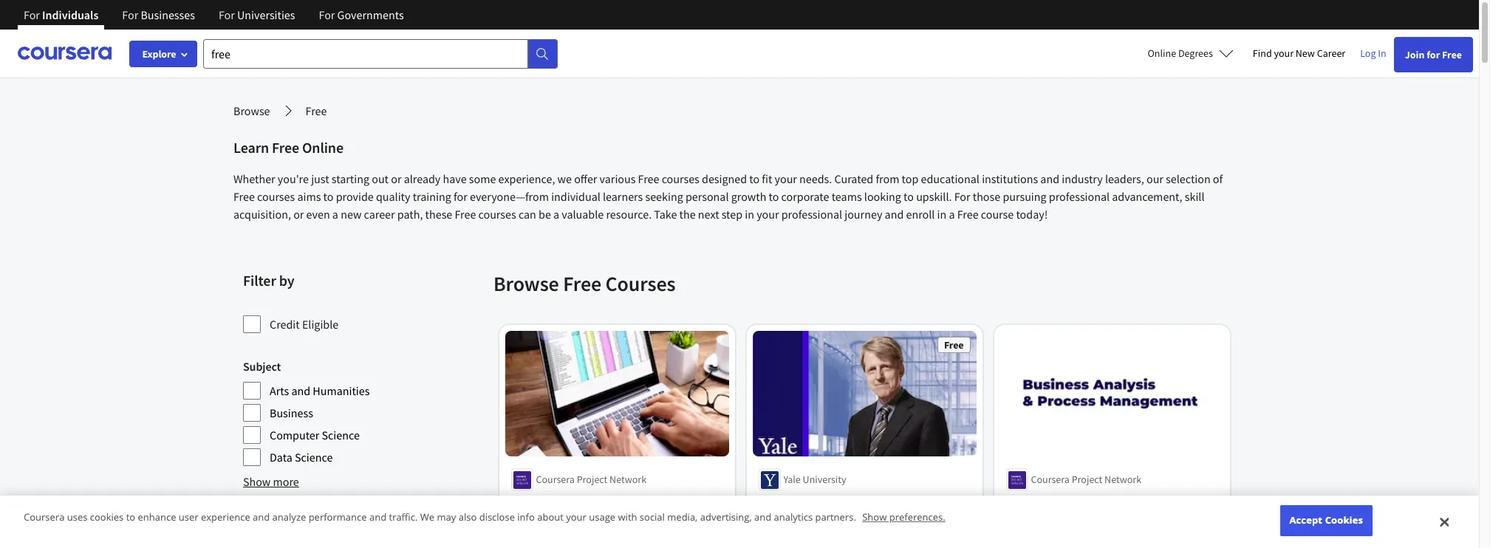Task type: describe. For each thing, give the bounding box(es) containing it.
teams
[[832, 189, 862, 204]]

microsoft for analysis,
[[650, 527, 690, 541]]

by
[[279, 271, 295, 290]]

financial markets link
[[759, 497, 971, 515]]

markets
[[807, 499, 847, 513]]

analytics
[[774, 511, 813, 524]]

have
[[443, 171, 467, 186]]

designed
[[702, 171, 747, 186]]

eligible
[[302, 317, 339, 332]]

online degrees button
[[1137, 37, 1246, 69]]

more
[[273, 475, 299, 489]]

for businesses
[[122, 7, 195, 22]]

0 horizontal spatial courses
[[257, 189, 295, 204]]

financial
[[759, 499, 805, 513]]

microsoft for to
[[590, 499, 637, 513]]

browse link
[[234, 102, 270, 120]]

businesses
[[141, 7, 195, 22]]

1 horizontal spatial show
[[863, 511, 887, 524]]

step
[[722, 207, 743, 222]]

to left fit
[[750, 171, 760, 186]]

1 in from the left
[[745, 207, 755, 222]]

advancement,
[[1113, 189, 1183, 204]]

learners
[[603, 189, 643, 204]]

corporate
[[782, 189, 830, 204]]

credit
[[270, 317, 300, 332]]

show more
[[243, 475, 299, 489]]

out
[[372, 171, 389, 186]]

online degrees
[[1148, 47, 1214, 60]]

2 horizontal spatial courses
[[662, 171, 700, 186]]

business
[[270, 406, 313, 421]]

new
[[341, 207, 362, 222]]

yale
[[784, 473, 801, 487]]

for inside "whether you're just starting out or already have some experience, we offer various free courses designed to fit your needs. curated from top educational institutions and industry leaders, our selection of free courses aims to provide quality training for everyone—from individual learners seeking personal growth to corporate teams looking to upskill. for those pursuing professional advancement, skill acquisition, or even a new career path, these free courses can be a valuable resource. take the next step in your professional journey and enroll in a free course today!"
[[454, 189, 468, 204]]

1 horizontal spatial for
[[1428, 48, 1441, 61]]

starting
[[332, 171, 370, 186]]

management
[[580, 542, 637, 548]]

accept cookies button
[[1281, 506, 1373, 537]]

skills
[[243, 516, 270, 531]]

excel,
[[692, 527, 717, 541]]

to right cookies
[[126, 511, 135, 524]]

just
[[311, 171, 329, 186]]

for governments
[[319, 7, 404, 22]]

science for computer science
[[322, 428, 360, 443]]

1 horizontal spatial professional
[[1049, 189, 1110, 204]]

data analysis, microsoft excel, leadership and management
[[512, 527, 717, 548]]

1 coursera project network from the left
[[537, 473, 647, 487]]

1 horizontal spatial or
[[391, 171, 402, 186]]

we
[[558, 171, 572, 186]]

may
[[437, 511, 456, 524]]

0 horizontal spatial or
[[294, 207, 304, 222]]

1 project from the left
[[577, 473, 608, 487]]

1 a from the left
[[333, 207, 339, 222]]

and down looking
[[885, 207, 904, 222]]

growth
[[732, 189, 767, 204]]

to down top
[[904, 189, 914, 204]]

coursera image
[[18, 42, 112, 65]]

governments
[[338, 7, 404, 22]]

be
[[539, 207, 551, 222]]

2 vertical spatial courses
[[479, 207, 516, 222]]

offer
[[574, 171, 598, 186]]

join
[[1406, 48, 1425, 61]]

training
[[413, 189, 451, 204]]

0 horizontal spatial online
[[302, 138, 344, 157]]

experience
[[201, 511, 250, 524]]

career
[[1318, 47, 1346, 60]]

accept
[[1290, 514, 1323, 527]]

looking
[[865, 189, 902, 204]]

institutions
[[982, 171, 1039, 186]]

join for free link
[[1395, 37, 1474, 72]]

acquisition,
[[234, 207, 291, 222]]

journey
[[845, 207, 883, 222]]

3 a from the left
[[949, 207, 955, 222]]

seeking
[[646, 189, 684, 204]]

selection
[[1167, 171, 1211, 186]]

introduction
[[512, 499, 575, 513]]

arts and humanities
[[270, 384, 370, 398]]

for for universities
[[219, 7, 235, 22]]

performance
[[309, 511, 367, 524]]

media,
[[668, 511, 698, 524]]

user
[[179, 511, 199, 524]]

browse for browse free courses
[[494, 271, 559, 297]]

next
[[698, 207, 720, 222]]

disclose
[[479, 511, 515, 524]]

to left usage
[[577, 499, 587, 513]]

your down growth at the top of page
[[757, 207, 780, 222]]

for for businesses
[[122, 7, 138, 22]]

2 a from the left
[[554, 207, 560, 222]]

cookies
[[90, 511, 124, 524]]

info
[[518, 511, 535, 524]]

whether
[[234, 171, 275, 186]]

valuable
[[562, 207, 604, 222]]

those
[[973, 189, 1001, 204]]

skill
[[1185, 189, 1205, 204]]

to right aims
[[323, 189, 334, 204]]

science for data science
[[295, 450, 333, 465]]

pursuing
[[1003, 189, 1047, 204]]

industry
[[1062, 171, 1103, 186]]

show more button
[[243, 473, 299, 491]]

What do you want to learn? text field
[[203, 39, 529, 68]]

log in
[[1361, 47, 1387, 60]]

and up "pursuing"
[[1041, 171, 1060, 186]]

our
[[1147, 171, 1164, 186]]

take
[[654, 207, 677, 222]]

accept cookies
[[1290, 514, 1364, 527]]

with
[[618, 511, 638, 524]]

curated
[[835, 171, 874, 186]]

1 horizontal spatial coursera
[[537, 473, 575, 487]]

log in link
[[1354, 44, 1395, 62]]



Task type: locate. For each thing, give the bounding box(es) containing it.
data for science
[[270, 450, 293, 465]]

or right the out
[[391, 171, 402, 186]]

data for analysis,
[[588, 527, 608, 541]]

2 horizontal spatial coursera
[[1032, 473, 1071, 487]]

0 horizontal spatial browse
[[234, 103, 270, 118]]

for
[[24, 7, 40, 22], [122, 7, 138, 22], [219, 7, 235, 22], [319, 7, 335, 22], [955, 189, 971, 204]]

traffic.
[[389, 511, 418, 524]]

0 horizontal spatial show
[[243, 475, 271, 489]]

show left more
[[243, 475, 271, 489]]

find
[[1254, 47, 1273, 60]]

for left individuals
[[24, 7, 40, 22]]

for down have
[[454, 189, 468, 204]]

or left even
[[294, 207, 304, 222]]

professional down the corporate
[[782, 207, 843, 222]]

1 horizontal spatial browse
[[494, 271, 559, 297]]

your right fit
[[775, 171, 798, 186]]

0 vertical spatial professional
[[1049, 189, 1110, 204]]

quality
[[376, 189, 411, 204]]

1 horizontal spatial in
[[938, 207, 947, 222]]

science down humanities
[[322, 428, 360, 443]]

1 vertical spatial courses
[[257, 189, 295, 204]]

in right step
[[745, 207, 755, 222]]

0 vertical spatial browse
[[234, 103, 270, 118]]

for right join
[[1428, 48, 1441, 61]]

0 horizontal spatial data
[[270, 450, 293, 465]]

explore
[[142, 47, 176, 61]]

0 horizontal spatial project
[[577, 473, 608, 487]]

and down about
[[561, 542, 578, 548]]

resource.
[[606, 207, 652, 222]]

show right "partners."
[[863, 511, 887, 524]]

0 horizontal spatial professional
[[782, 207, 843, 222]]

data up management
[[588, 527, 608, 541]]

your inside find your new career link
[[1275, 47, 1294, 60]]

0 vertical spatial show
[[243, 475, 271, 489]]

humanities
[[313, 384, 370, 398]]

cookies
[[1326, 514, 1364, 527]]

data inside data analysis, microsoft excel, leadership and management
[[588, 527, 608, 541]]

for left universities
[[219, 7, 235, 22]]

1 horizontal spatial courses
[[479, 207, 516, 222]]

microsoft down media,
[[650, 527, 690, 541]]

science down 'computer science'
[[295, 450, 333, 465]]

online inside dropdown button
[[1148, 47, 1177, 60]]

learn free online
[[234, 138, 344, 157]]

0 vertical spatial science
[[322, 428, 360, 443]]

you're
[[278, 171, 309, 186]]

data inside subject group
[[270, 450, 293, 465]]

and inside subject group
[[292, 384, 311, 398]]

2 horizontal spatial a
[[949, 207, 955, 222]]

1 horizontal spatial data
[[588, 527, 608, 541]]

learn
[[234, 138, 269, 157]]

courses up the acquisition,
[[257, 189, 295, 204]]

1 horizontal spatial project
[[1073, 473, 1103, 487]]

1 vertical spatial microsoft
[[650, 527, 690, 541]]

0 horizontal spatial microsoft
[[590, 499, 637, 513]]

courses down everyone—from
[[479, 207, 516, 222]]

courses up "seeking"
[[662, 171, 700, 186]]

for for governments
[[319, 7, 335, 22]]

usage
[[589, 511, 616, 524]]

about
[[538, 511, 564, 524]]

and left analyze
[[253, 511, 270, 524]]

for for individuals
[[24, 7, 40, 22]]

browse for browse
[[234, 103, 270, 118]]

0 vertical spatial microsoft
[[590, 499, 637, 513]]

1 vertical spatial online
[[302, 138, 344, 157]]

social
[[640, 511, 665, 524]]

your right about
[[566, 511, 587, 524]]

1 vertical spatial professional
[[782, 207, 843, 222]]

coursera
[[537, 473, 575, 487], [1032, 473, 1071, 487], [24, 511, 65, 524]]

browse up learn
[[234, 103, 270, 118]]

for individuals
[[24, 7, 99, 22]]

introduction to microsoft excel
[[512, 499, 664, 513]]

online
[[1148, 47, 1177, 60], [302, 138, 344, 157]]

financial markets
[[759, 499, 847, 513]]

0 horizontal spatial coursera project network
[[537, 473, 647, 487]]

even
[[306, 207, 330, 222]]

provide
[[336, 189, 374, 204]]

professional
[[1049, 189, 1110, 204], [782, 207, 843, 222]]

0 vertical spatial online
[[1148, 47, 1177, 60]]

and left 'analytics'
[[755, 511, 772, 524]]

of
[[1214, 171, 1224, 186]]

1 vertical spatial for
[[454, 189, 468, 204]]

1 horizontal spatial a
[[554, 207, 560, 222]]

0 horizontal spatial a
[[333, 207, 339, 222]]

for left governments
[[319, 7, 335, 22]]

0 vertical spatial courses
[[662, 171, 700, 186]]

1 horizontal spatial microsoft
[[650, 527, 690, 541]]

microsoft up data analysis, microsoft excel, leadership and management
[[590, 499, 637, 513]]

analysis,
[[610, 527, 648, 541]]

online left degrees
[[1148, 47, 1177, 60]]

0 horizontal spatial coursera
[[24, 511, 65, 524]]

online up just
[[302, 138, 344, 157]]

banner navigation
[[12, 0, 416, 41]]

1 vertical spatial browse
[[494, 271, 559, 297]]

0 horizontal spatial network
[[610, 473, 647, 487]]

for universities
[[219, 7, 295, 22]]

path,
[[398, 207, 423, 222]]

advertising,
[[701, 511, 752, 524]]

individual
[[552, 189, 601, 204]]

data science
[[270, 450, 333, 465]]

for left the 'businesses'
[[122, 7, 138, 22]]

can
[[519, 207, 537, 222]]

1 vertical spatial or
[[294, 207, 304, 222]]

top
[[902, 171, 919, 186]]

your
[[1275, 47, 1294, 60], [775, 171, 798, 186], [757, 207, 780, 222], [566, 511, 587, 524]]

fit
[[762, 171, 773, 186]]

subject group
[[243, 358, 485, 467]]

professional down industry
[[1049, 189, 1110, 204]]

show preferences. link
[[863, 511, 946, 524]]

filter by
[[243, 271, 295, 290]]

microsoft inside data analysis, microsoft excel, leadership and management
[[650, 527, 690, 541]]

explore button
[[129, 41, 197, 67]]

2 network from the left
[[1106, 473, 1142, 487]]

1 horizontal spatial coursera project network
[[1032, 473, 1142, 487]]

filter
[[243, 271, 276, 290]]

0 horizontal spatial for
[[454, 189, 468, 204]]

0 vertical spatial for
[[1428, 48, 1441, 61]]

a
[[333, 207, 339, 222], [554, 207, 560, 222], [949, 207, 955, 222]]

arts
[[270, 384, 289, 398]]

None search field
[[203, 39, 558, 68]]

individuals
[[42, 7, 99, 22]]

browse down "can"
[[494, 271, 559, 297]]

personal
[[686, 189, 729, 204]]

a down upskill. on the top right of page
[[949, 207, 955, 222]]

1 vertical spatial data
[[588, 527, 608, 541]]

0 vertical spatial data
[[270, 450, 293, 465]]

coursera uses cookies to enhance user experience and analyze performance and traffic. we may also disclose info about your usage with social media, advertising, and analytics partners. show preferences.
[[24, 511, 946, 524]]

introduction to microsoft excel link
[[512, 497, 724, 515]]

0 vertical spatial or
[[391, 171, 402, 186]]

1 horizontal spatial online
[[1148, 47, 1177, 60]]

2 project from the left
[[1073, 473, 1103, 487]]

also
[[459, 511, 477, 524]]

degrees
[[1179, 47, 1214, 60]]

in down upskill. on the top right of page
[[938, 207, 947, 222]]

for down educational
[[955, 189, 971, 204]]

show inside button
[[243, 475, 271, 489]]

data
[[270, 450, 293, 465], [588, 527, 608, 541]]

microsoft
[[590, 499, 637, 513], [650, 527, 690, 541]]

a left new
[[333, 207, 339, 222]]

some
[[469, 171, 496, 186]]

2 in from the left
[[938, 207, 947, 222]]

university
[[804, 473, 847, 487]]

0 horizontal spatial in
[[745, 207, 755, 222]]

partners.
[[816, 511, 857, 524]]

and left traffic.
[[370, 511, 387, 524]]

1 network from the left
[[610, 473, 647, 487]]

data up more
[[270, 450, 293, 465]]

credit eligible
[[270, 317, 339, 332]]

educational
[[921, 171, 980, 186]]

your right find
[[1275, 47, 1294, 60]]

upskill.
[[917, 189, 952, 204]]

and inside data analysis, microsoft excel, leadership and management
[[561, 542, 578, 548]]

and right the arts
[[292, 384, 311, 398]]

career
[[364, 207, 395, 222]]

browse free courses
[[494, 271, 676, 297]]

universities
[[237, 7, 295, 22]]

preferences.
[[890, 511, 946, 524]]

2 coursera project network from the left
[[1032, 473, 1142, 487]]

aims
[[297, 189, 321, 204]]

1 horizontal spatial network
[[1106, 473, 1142, 487]]

for inside "whether you're just starting out or already have some experience, we offer various free courses designed to fit your needs. curated from top educational institutions and industry leaders, our selection of free courses aims to provide quality training for everyone—from individual learners seeking personal growth to corporate teams looking to upskill. for those pursuing professional advancement, skill acquisition, or even a new career path, these free courses can be a valuable resource. take the next step in your professional journey and enroll in a free course today!"
[[955, 189, 971, 204]]

free
[[1443, 48, 1463, 61], [306, 103, 327, 118], [272, 138, 299, 157], [638, 171, 660, 186], [234, 189, 255, 204], [455, 207, 476, 222], [958, 207, 979, 222], [563, 271, 602, 297], [945, 339, 965, 352]]

excel
[[639, 499, 664, 513]]

a right 'be'
[[554, 207, 560, 222]]

network
[[610, 473, 647, 487], [1106, 473, 1142, 487]]

courses
[[606, 271, 676, 297]]

to down fit
[[769, 189, 779, 204]]

new
[[1296, 47, 1316, 60]]

we
[[420, 511, 435, 524]]

subject
[[243, 359, 281, 374]]

1 vertical spatial science
[[295, 450, 333, 465]]

1 vertical spatial show
[[863, 511, 887, 524]]

today!
[[1017, 207, 1048, 222]]



Task type: vqa. For each thing, say whether or not it's contained in the screenshot.
user
yes



